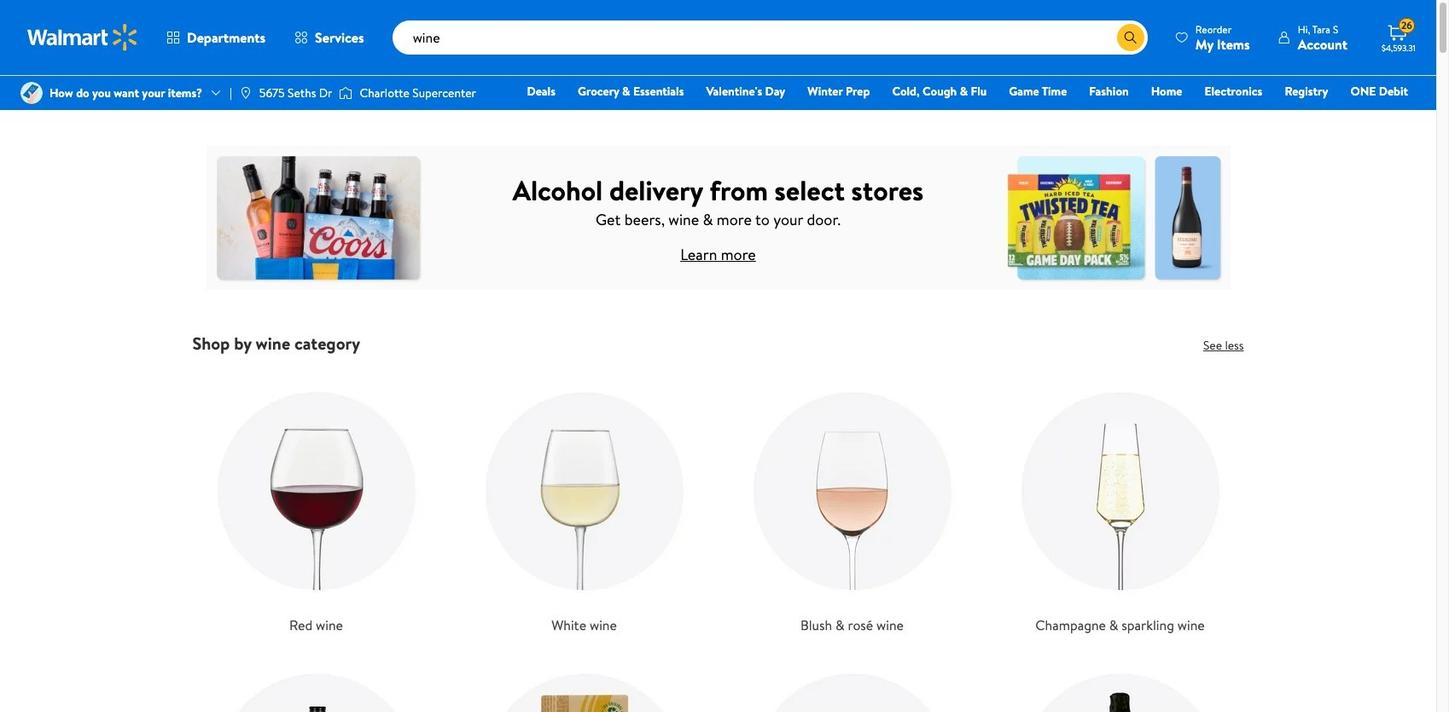 Task type: describe. For each thing, give the bounding box(es) containing it.
Walmart Site-Wide search field
[[392, 20, 1148, 55]]

alcohol delivery from select stores. get beers, wines & more right to your door. image
[[206, 144, 1231, 292]]

clear search field text image
[[1097, 30, 1111, 44]]

search icon image
[[1124, 31, 1138, 44]]

0 horizontal spatial  image
[[20, 82, 43, 104]]

2 horizontal spatial  image
[[339, 85, 353, 102]]



Task type: locate. For each thing, give the bounding box(es) containing it.
walmart image
[[27, 24, 138, 51]]

 image
[[20, 82, 43, 104], [339, 85, 353, 102], [239, 86, 253, 100]]

Search search field
[[392, 20, 1148, 55]]

1 horizontal spatial  image
[[239, 86, 253, 100]]

list
[[182, 354, 1255, 713]]



Task type: vqa. For each thing, say whether or not it's contained in the screenshot.
the Alcohol delivery from select stores. Get beers, wines & more right to your door. image
yes



